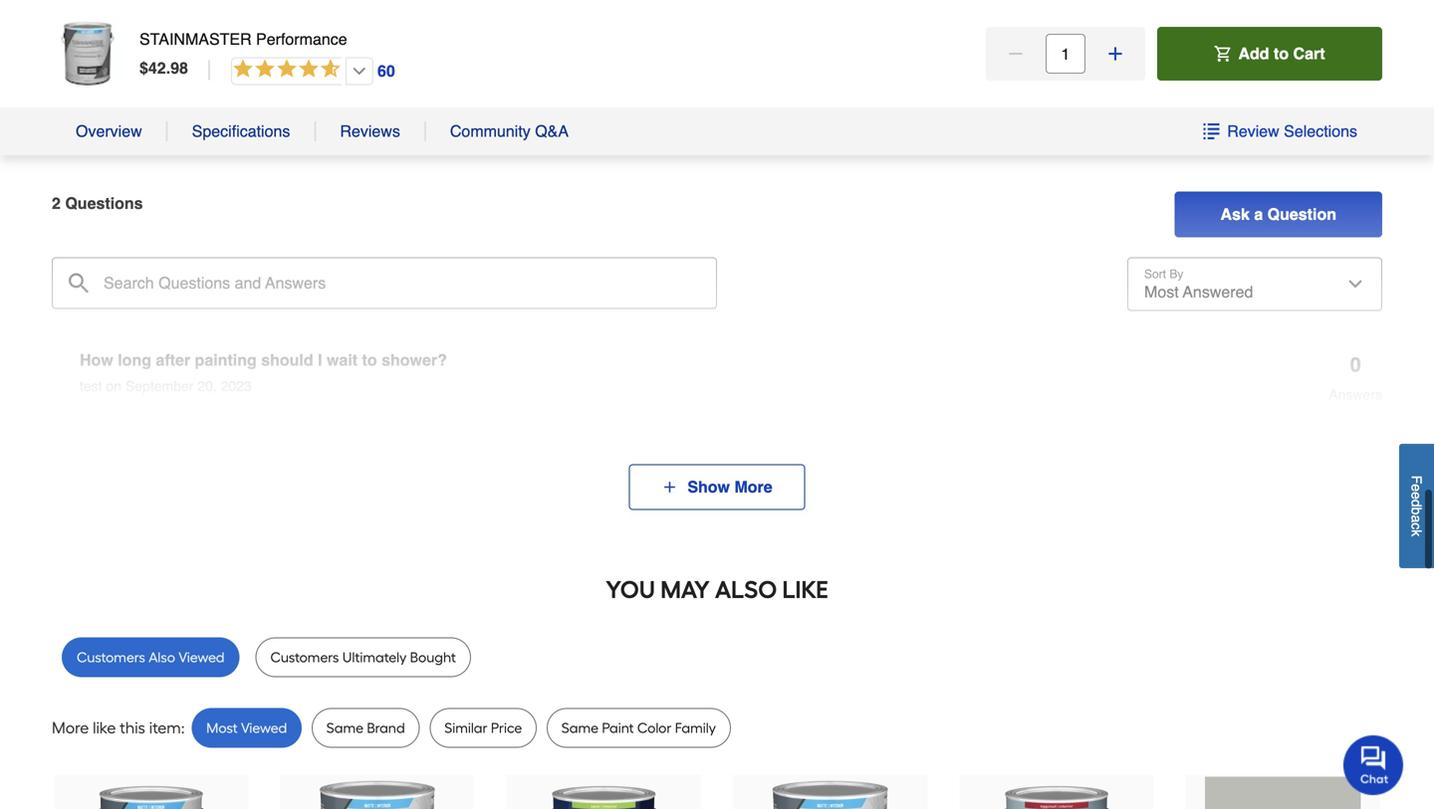 Task type: vqa. For each thing, say whether or not it's contained in the screenshot.
"All" within shop All Departments link
no



Task type: describe. For each thing, give the bounding box(es) containing it.
question
[[1268, 205, 1337, 224]]

show
[[688, 478, 730, 496]]

cart image
[[1215, 46, 1230, 62]]

add to cart
[[1238, 44, 1325, 63]]

bought
[[410, 649, 456, 666]]

after
[[156, 351, 190, 369]]

review selections button
[[1202, 122, 1358, 141]]

to inside how long after painting should i wait to shower? test on september 20, 2023
[[362, 351, 377, 369]]

should
[[261, 351, 313, 369]]

similar price
[[445, 720, 522, 737]]

.
[[166, 59, 170, 77]]

1 vertical spatial more
[[52, 719, 89, 738]]

item
[[149, 719, 181, 738]]

verified purchaser icon image
[[1149, 288, 1165, 304]]

b
[[1409, 507, 1425, 515]]

like
[[93, 719, 116, 738]]

how
[[80, 351, 113, 369]]

f e e d b a c k
[[1409, 476, 1425, 537]]

stainmaster performance
[[139, 30, 347, 48]]

2
[[52, 194, 61, 213]]

community for community q & a
[[608, 93, 755, 120]]

a
[[810, 93, 827, 120]]

q
[[761, 93, 780, 120]]

2 questions ask a question
[[52, 194, 1337, 224]]

show more
[[688, 478, 773, 496]]

&
[[786, 93, 804, 120]]

customers also viewed
[[77, 649, 225, 666]]

plus image
[[1106, 44, 1125, 64]]

review selections
[[1227, 122, 1358, 140]]

0
[[1350, 354, 1361, 376]]

same brand
[[326, 720, 405, 737]]

customers for customers ultimately bought
[[270, 649, 339, 666]]

42
[[148, 59, 166, 77]]

this
[[120, 719, 145, 738]]

long
[[118, 351, 151, 369]]

community for community q&a
[[450, 122, 531, 140]]

1 horizontal spatial viewed
[[241, 720, 287, 737]]

1 horizontal spatial also
[[715, 576, 777, 604]]

chat invite button image
[[1344, 735, 1404, 796]]

to inside button
[[1274, 44, 1289, 63]]

f e e d b a c k button
[[1399, 444, 1434, 569]]

same for same brand
[[326, 720, 364, 737]]

more like this item :
[[52, 719, 185, 738]]

most
[[206, 720, 238, 737]]

hgtv home by sherwin-williams showcase satin granite dust 5006-1c acrylic interior paint + primer (1-gallon) image
[[1205, 777, 1361, 810]]

$
[[139, 59, 148, 77]]

2 e from the top
[[1409, 492, 1425, 500]]

i
[[318, 351, 322, 369]]

you may also like
[[606, 576, 828, 604]]

20,
[[197, 378, 217, 394]]

0 vertical spatial viewed
[[179, 649, 225, 666]]

performance
[[256, 30, 347, 48]]

reviews link
[[340, 122, 400, 141]]

98
[[170, 59, 188, 77]]

ultimately
[[342, 649, 407, 666]]

customers ultimately bought
[[270, 649, 456, 666]]

brand
[[367, 720, 405, 737]]

community q&a
[[450, 122, 569, 140]]



Task type: locate. For each thing, give the bounding box(es) containing it.
ask
[[1221, 205, 1250, 224]]

to
[[1274, 44, 1289, 63], [362, 351, 377, 369]]

viewed up :
[[179, 649, 225, 666]]

customers
[[77, 649, 145, 666], [270, 649, 339, 666]]

plus image
[[662, 479, 678, 495]]

show more button
[[629, 465, 805, 510]]

Stepper number input field with increment and decrement buttons number field
[[1046, 34, 1086, 74]]

viewed right most
[[241, 720, 287, 737]]

painting
[[195, 351, 257, 369]]

specifications link
[[192, 122, 290, 141]]

4.6 stars image
[[230, 56, 396, 86]]

minus image
[[1006, 44, 1026, 64]]

community left q&a
[[450, 122, 531, 140]]

a inside button
[[1409, 515, 1425, 523]]

1 same from the left
[[326, 720, 364, 737]]

c
[[1409, 523, 1425, 530]]

1 vertical spatial viewed
[[241, 720, 287, 737]]

community q & a
[[608, 93, 827, 120]]

0 horizontal spatial to
[[362, 351, 377, 369]]

a right ask
[[1254, 205, 1263, 224]]

0 vertical spatial more
[[734, 478, 773, 496]]

valspar satin ultra white tintable acrylic interior paint + primer (1-gallon) image
[[526, 777, 682, 810]]

1 horizontal spatial to
[[1274, 44, 1289, 63]]

0 horizontal spatial stainmaster performance matte base tintable acrylic interior paint + primer (1-quart) image
[[300, 777, 455, 810]]

more
[[734, 478, 773, 496], [52, 719, 89, 738]]

to right wait
[[362, 351, 377, 369]]

customers up the like
[[77, 649, 145, 666]]

1 vertical spatial community
[[450, 122, 531, 140]]

f
[[1409, 476, 1425, 484]]

add to cart button
[[1157, 27, 1382, 81]]

same
[[326, 720, 364, 737], [561, 720, 599, 737]]

incentivised review icon link
[[1141, 244, 1245, 282]]

1 horizontal spatial same
[[561, 720, 599, 737]]

answers
[[1329, 387, 1382, 403]]

customers for customers also viewed
[[77, 649, 145, 666]]

price
[[491, 720, 522, 737]]

e up d
[[1409, 484, 1425, 492]]

wait
[[327, 351, 358, 369]]

most viewed
[[206, 720, 287, 737]]

0 vertical spatial community
[[608, 93, 755, 120]]

you
[[606, 576, 655, 604]]

0 horizontal spatial viewed
[[179, 649, 225, 666]]

1 customers from the left
[[77, 649, 145, 666]]

same left brand
[[326, 720, 364, 737]]

overview
[[76, 122, 142, 140]]

1 horizontal spatial stainmaster performance matte base tintable acrylic interior paint + primer (1-quart) image
[[752, 777, 908, 810]]

0 horizontal spatial also
[[149, 649, 175, 666]]

similar
[[445, 720, 487, 737]]

60
[[377, 62, 395, 80]]

0 horizontal spatial community
[[450, 122, 531, 140]]

0 vertical spatial to
[[1274, 44, 1289, 63]]

stainmaster
[[139, 30, 252, 48]]

review
[[1227, 122, 1280, 140]]

more right show
[[734, 478, 773, 496]]

viewed
[[179, 649, 225, 666], [241, 720, 287, 737]]

1 vertical spatial to
[[362, 351, 377, 369]]

0 answers element
[[1329, 351, 1382, 409]]

2 customers from the left
[[270, 649, 339, 666]]

test's question on september 20, 2023 element
[[52, 351, 1382, 539]]

0 horizontal spatial more
[[52, 719, 89, 738]]

a inside 2 questions ask a question
[[1254, 205, 1263, 224]]

stainmaster performance matte base tintable acrylic interior paint + primer (1-gallon) image
[[73, 777, 229, 810]]

reviews
[[340, 122, 400, 140]]

paint
[[602, 720, 634, 737]]

stainmaster performance matte base tintable acrylic interior paint + primer (1-quart) image
[[300, 777, 455, 810], [752, 777, 908, 810]]

also up item
[[149, 649, 175, 666]]

1 horizontal spatial community
[[608, 93, 755, 120]]

same left paint
[[561, 720, 599, 737]]

how long after painting should i wait to shower? test on september 20, 2023
[[80, 351, 447, 394]]

2 stainmaster performance matte base tintable acrylic interior paint + primer (1-quart) image from the left
[[752, 777, 908, 810]]

0 vertical spatial also
[[715, 576, 777, 604]]

d
[[1409, 500, 1425, 507]]

q&a
[[535, 122, 569, 140]]

overview link
[[76, 122, 142, 141]]

same paint color family
[[561, 720, 716, 737]]

e
[[1409, 484, 1425, 492], [1409, 492, 1425, 500]]

1 vertical spatial a
[[1409, 515, 1425, 523]]

1 e from the top
[[1409, 484, 1425, 492]]

2023
[[221, 378, 252, 394]]

community left q on the top right of the page
[[608, 93, 755, 120]]

0 horizontal spatial same
[[326, 720, 364, 737]]

0 vertical spatial a
[[1254, 205, 1263, 224]]

community q&a link
[[450, 122, 569, 141]]

color
[[637, 720, 672, 737]]

1 stainmaster performance matte base tintable acrylic interior paint + primer (1-quart) image from the left
[[300, 777, 455, 810]]

valspar eggshell ultra white tintable latex interior paint + primer (1-gallon) image
[[979, 777, 1135, 810]]

on
[[106, 378, 122, 394]]

ask a question button
[[1175, 192, 1382, 237]]

1 vertical spatial also
[[149, 649, 175, 666]]

1 horizontal spatial a
[[1409, 515, 1425, 523]]

cart
[[1293, 44, 1325, 63]]

family
[[675, 720, 716, 737]]

a
[[1254, 205, 1263, 224], [1409, 515, 1425, 523]]

to right add
[[1274, 44, 1289, 63]]

k
[[1409, 530, 1425, 537]]

2 same from the left
[[561, 720, 599, 737]]

questions
[[65, 194, 143, 213]]

a up k
[[1409, 515, 1425, 523]]

0 horizontal spatial a
[[1254, 205, 1263, 224]]

1 horizontal spatial customers
[[270, 649, 339, 666]]

specifications
[[192, 122, 290, 140]]

may
[[661, 576, 710, 604]]

test
[[80, 378, 102, 394]]

$ 42 . 98
[[139, 59, 188, 77]]

community
[[608, 93, 755, 120], [450, 122, 531, 140]]

:
[[181, 719, 185, 738]]

customers left ultimately
[[270, 649, 339, 666]]

also
[[715, 576, 777, 604], [149, 649, 175, 666]]

selections
[[1284, 122, 1358, 140]]

more inside show more button
[[734, 478, 773, 496]]

1 horizontal spatial more
[[734, 478, 773, 496]]

list view image
[[1203, 123, 1219, 139]]

shower?
[[382, 351, 447, 369]]

like
[[782, 576, 828, 604]]

same for same paint color family
[[561, 720, 599, 737]]

add
[[1238, 44, 1269, 63]]

productimage image
[[52, 18, 123, 90]]

incentivised review icon image
[[1149, 250, 1165, 266]]

september
[[125, 378, 194, 394]]

0 horizontal spatial customers
[[77, 649, 145, 666]]

e up b
[[1409, 492, 1425, 500]]

more left the like
[[52, 719, 89, 738]]

also left like
[[715, 576, 777, 604]]



